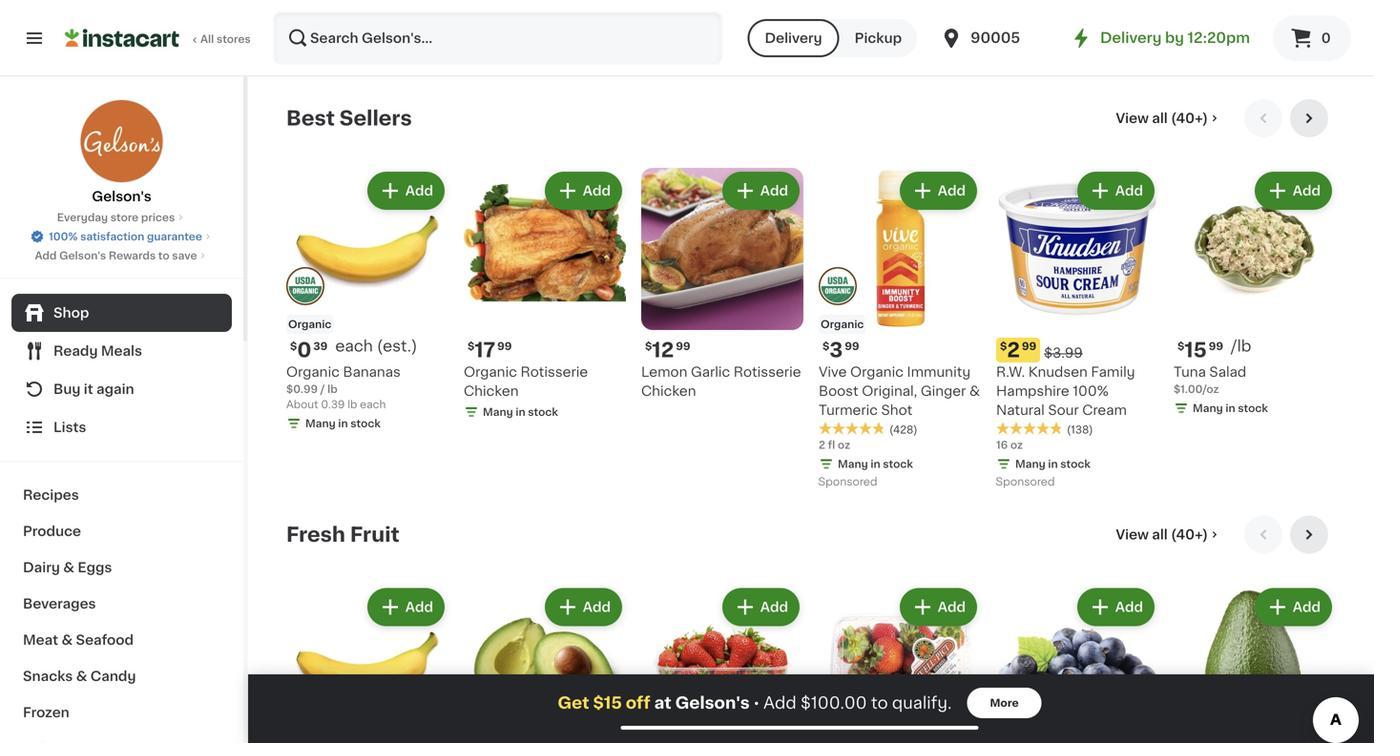 Task type: describe. For each thing, give the bounding box(es) containing it.
organic up the 39
[[288, 319, 332, 330]]

shop link
[[11, 294, 232, 332]]

seafood
[[76, 634, 134, 647]]

about
[[286, 399, 318, 410]]

many in stock for organic bananas
[[305, 418, 381, 429]]

1 vertical spatial 2
[[819, 440, 825, 450]]

stock down organic rotisserie chicken
[[528, 407, 558, 417]]

dairy
[[23, 561, 60, 574]]

tuna
[[1174, 365, 1206, 379]]

many for vive organic immunity boost original, ginger & turmeric shot
[[838, 459, 868, 469]]

item carousel region containing best sellers
[[286, 99, 1336, 501]]

guarantee
[[147, 231, 202, 242]]

view all (40+) for fruit
[[1116, 528, 1208, 542]]

beverages link
[[11, 586, 232, 622]]

by
[[1165, 31, 1184, 45]]

add inside treatment tracker modal dialog
[[763, 695, 796, 711]]

garlic
[[691, 365, 730, 379]]

vive
[[819, 365, 847, 379]]

12:20pm
[[1188, 31, 1250, 45]]

original,
[[862, 385, 917, 398]]

fresh fruit
[[286, 525, 400, 545]]

2 oz from the left
[[1010, 440, 1023, 450]]

99 for 17
[[497, 341, 512, 352]]

$1.00/oz
[[1174, 384, 1219, 395]]

turmeric
[[819, 404, 878, 417]]

many for r.w. knudsen family hampshire 100% natural sour cream
[[1015, 459, 1046, 469]]

product group containing 15
[[1174, 168, 1336, 420]]

ready meals button
[[11, 332, 232, 370]]

snacks & candy link
[[11, 658, 232, 695]]

service type group
[[748, 19, 917, 57]]

bananas
[[343, 365, 401, 379]]

100% satisfaction guarantee
[[49, 231, 202, 242]]

hampshire
[[996, 385, 1069, 398]]

knudsen
[[1028, 365, 1088, 379]]

/
[[320, 384, 325, 395]]

meat & seafood
[[23, 634, 134, 647]]

get $15 off at gelson's • add $100.00 to qualify.
[[558, 695, 952, 711]]

pickup button
[[839, 19, 917, 57]]

1 oz from the left
[[838, 440, 850, 450]]

$15
[[593, 695, 622, 711]]

everyday
[[57, 212, 108, 223]]

3
[[830, 340, 843, 360]]

save
[[172, 250, 197, 261]]

(40+) for fresh fruit
[[1171, 528, 1208, 542]]

stock for organic bananas
[[350, 418, 381, 429]]

& for candy
[[76, 670, 87, 683]]

& for seafood
[[61, 634, 73, 647]]

in for r.w. knudsen family hampshire 100% natural sour cream
[[1048, 459, 1058, 469]]

eggs
[[78, 561, 112, 574]]

satisfaction
[[80, 231, 144, 242]]

everyday store prices link
[[57, 210, 186, 225]]

ready
[[53, 344, 98, 358]]

$ 17 99
[[468, 340, 512, 360]]

delivery by 12:20pm
[[1100, 31, 1250, 45]]

item badge image for each (est.)
[[286, 267, 324, 305]]

12
[[652, 340, 674, 360]]

boost
[[819, 385, 858, 398]]

fresh
[[286, 525, 345, 545]]

organic inside organic bananas $0.99 / lb about 0.39 lb each
[[286, 365, 340, 379]]

1 vertical spatial gelson's
[[59, 250, 106, 261]]

frozen
[[23, 706, 69, 720]]

0 vertical spatial to
[[158, 250, 169, 261]]

prices
[[141, 212, 175, 223]]

shot
[[881, 404, 912, 417]]

r.w.
[[996, 365, 1025, 379]]

product group containing 2
[[996, 168, 1158, 493]]

$ for 3
[[823, 341, 830, 352]]

dairy & eggs
[[23, 561, 112, 574]]

produce
[[23, 525, 81, 538]]

store
[[110, 212, 139, 223]]

best sellers
[[286, 108, 412, 128]]

view all (40+) button for best sellers
[[1108, 99, 1229, 137]]

$ 0 39 each (est.)
[[290, 339, 417, 360]]

& for eggs
[[63, 561, 74, 574]]

snacks
[[23, 670, 73, 683]]

$ 12 99
[[645, 340, 690, 360]]

many in stock for r.w. knudsen family hampshire 100% natural sour cream
[[1015, 459, 1091, 469]]

16
[[996, 440, 1008, 450]]

meat & seafood link
[[11, 622, 232, 658]]

all stores link
[[65, 11, 252, 65]]

stock for vive organic immunity boost original, ginger & turmeric shot
[[883, 459, 913, 469]]

all
[[200, 34, 214, 44]]

0.39
[[321, 399, 345, 410]]

natural
[[996, 404, 1045, 417]]

rotisserie inside organic rotisserie chicken
[[521, 365, 588, 379]]

add gelson's rewards to save link
[[35, 248, 209, 263]]

sour
[[1048, 404, 1079, 417]]

product group containing 0
[[286, 168, 449, 435]]

sponsored badge image for r.w. knudsen family hampshire 100% natural sour cream
[[996, 477, 1054, 488]]

99 for 3
[[845, 341, 859, 352]]

product group containing 17
[[464, 168, 626, 424]]

Search field
[[275, 13, 721, 63]]

it
[[84, 383, 93, 396]]

delivery button
[[748, 19, 839, 57]]

100% inside r.w. knudsen family hampshire 100% natural sour cream
[[1073, 385, 1109, 398]]

39
[[313, 341, 328, 352]]

item badge image for 3
[[819, 267, 857, 305]]

90005
[[971, 31, 1020, 45]]

each inside $ 0 39 each (est.)
[[335, 339, 373, 354]]

sponsored badge image for vive organic immunity boost original, ginger & turmeric shot
[[819, 477, 876, 488]]

100% inside button
[[49, 231, 78, 242]]

99 for 2
[[1022, 341, 1036, 352]]

beverages
[[23, 597, 96, 611]]

many in stock for vive organic immunity boost original, ginger & turmeric shot
[[838, 459, 913, 469]]

organic inside vive organic immunity boost original, ginger & turmeric shot
[[850, 365, 904, 379]]

buy it again link
[[11, 370, 232, 408]]

more
[[990, 698, 1019, 709]]

each inside organic bananas $0.99 / lb about 0.39 lb each
[[360, 399, 386, 410]]

meat
[[23, 634, 58, 647]]

many down $1.00/oz at right
[[1193, 403, 1223, 414]]

buy
[[53, 383, 81, 396]]

0 inside 0 button
[[1321, 31, 1331, 45]]

99 for 12
[[676, 341, 690, 352]]

•
[[754, 695, 760, 711]]



Task type: vqa. For each thing, say whether or not it's contained in the screenshot.
middle order
no



Task type: locate. For each thing, give the bounding box(es) containing it.
in for organic bananas
[[338, 418, 348, 429]]

get
[[558, 695, 589, 711]]

stock down '(428)'
[[883, 459, 913, 469]]

shop
[[53, 306, 89, 320]]

$ 2 99
[[1000, 340, 1036, 360]]

1 $ from the left
[[290, 341, 297, 352]]

in down organic rotisserie chicken
[[516, 407, 525, 417]]

gelson's logo image
[[80, 99, 164, 183]]

delivery inside button
[[765, 31, 822, 45]]

2 sponsored badge image from the left
[[996, 477, 1054, 488]]

sellers
[[339, 108, 412, 128]]

1 horizontal spatial 100%
[[1073, 385, 1109, 398]]

oz
[[838, 440, 850, 450], [1010, 440, 1023, 450]]

$0.99
[[286, 384, 318, 395]]

$ inside $ 17 99
[[468, 341, 475, 352]]

ready meals
[[53, 344, 142, 358]]

1 horizontal spatial 2
[[1007, 340, 1020, 360]]

99 inside $ 3 99
[[845, 341, 859, 352]]

0 horizontal spatial sponsored badge image
[[819, 477, 876, 488]]

1 chicken from the left
[[464, 385, 519, 398]]

immunity
[[907, 365, 971, 379]]

in down sour
[[1048, 459, 1058, 469]]

organic inside organic rotisserie chicken
[[464, 365, 517, 379]]

$
[[290, 341, 297, 352], [468, 341, 475, 352], [645, 341, 652, 352], [823, 341, 830, 352], [1000, 341, 1007, 352], [1178, 341, 1185, 352]]

2 inside $2.99 original price: $3.99 element
[[1007, 340, 1020, 360]]

in
[[1226, 403, 1235, 414], [516, 407, 525, 417], [338, 418, 348, 429], [871, 459, 880, 469], [1048, 459, 1058, 469]]

organic up original,
[[850, 365, 904, 379]]

& left eggs
[[63, 561, 74, 574]]

fl
[[828, 440, 835, 450]]

stock down organic bananas $0.99 / lb about 0.39 lb each
[[350, 418, 381, 429]]

ginger
[[921, 385, 966, 398]]

view for best sellers
[[1116, 112, 1149, 125]]

1 vertical spatial view
[[1116, 528, 1149, 542]]

$ inside $ 12 99
[[645, 341, 652, 352]]

item carousel region
[[286, 99, 1336, 501], [286, 516, 1336, 743]]

stores
[[217, 34, 251, 44]]

organic rotisserie chicken
[[464, 365, 588, 398]]

1 horizontal spatial 0
[[1321, 31, 1331, 45]]

$ inside $ 3 99
[[823, 341, 830, 352]]

0 inside $ 0 39 each (est.)
[[297, 340, 311, 360]]

1 view all (40+) from the top
[[1116, 112, 1208, 125]]

many in stock down 0.39
[[305, 418, 381, 429]]

0 vertical spatial lb
[[327, 384, 338, 395]]

0 horizontal spatial chicken
[[464, 385, 519, 398]]

each
[[335, 339, 373, 354], [360, 399, 386, 410]]

$ up tuna at the right of the page
[[1178, 341, 1185, 352]]

gelson's link
[[80, 99, 164, 206]]

& right ginger
[[969, 385, 980, 398]]

recipes
[[23, 489, 79, 502]]

to inside treatment tracker modal dialog
[[871, 695, 888, 711]]

each down bananas
[[360, 399, 386, 410]]

to left save
[[158, 250, 169, 261]]

1 horizontal spatial delivery
[[1100, 31, 1162, 45]]

1 vertical spatial all
[[1152, 528, 1168, 542]]

vive organic immunity boost original, ginger & turmeric shot
[[819, 365, 980, 417]]

$ inside $ 15 99 /lb
[[1178, 341, 1185, 352]]

lemon
[[641, 365, 687, 379]]

0 horizontal spatial 100%
[[49, 231, 78, 242]]

99 right 17
[[497, 341, 512, 352]]

0 vertical spatial all
[[1152, 112, 1168, 125]]

many in stock down tuna salad $1.00/oz
[[1193, 403, 1268, 414]]

3 99 from the left
[[845, 341, 859, 352]]

$ up the lemon
[[645, 341, 652, 352]]

/lb
[[1231, 339, 1251, 354]]

1 vertical spatial lb
[[348, 399, 357, 410]]

1 horizontal spatial to
[[871, 695, 888, 711]]

0
[[1321, 31, 1331, 45], [297, 340, 311, 360]]

0 horizontal spatial to
[[158, 250, 169, 261]]

lb right 0.39
[[348, 399, 357, 410]]

2 vertical spatial gelson's
[[675, 695, 750, 711]]

again
[[96, 383, 134, 396]]

99 right 3
[[845, 341, 859, 352]]

$ for 15
[[1178, 341, 1185, 352]]

item badge image up the 39
[[286, 267, 324, 305]]

(138)
[[1067, 425, 1093, 435]]

oz right '16'
[[1010, 440, 1023, 450]]

lemon garlic rotisserie chicken
[[641, 365, 801, 398]]

4 99 from the left
[[1022, 341, 1036, 352]]

frozen link
[[11, 695, 232, 731]]

5 $ from the left
[[1000, 341, 1007, 352]]

many in stock down '(428)'
[[838, 459, 913, 469]]

$3.99
[[1044, 346, 1083, 360]]

1 rotisserie from the left
[[521, 365, 588, 379]]

many down 2 fl oz
[[838, 459, 868, 469]]

99 inside $ 17 99
[[497, 341, 512, 352]]

chicken inside organic rotisserie chicken
[[464, 385, 519, 398]]

delivery for delivery
[[765, 31, 822, 45]]

0 vertical spatial 0
[[1321, 31, 1331, 45]]

lb
[[327, 384, 338, 395], [348, 399, 357, 410]]

gelson's up everyday store prices link
[[92, 190, 152, 203]]

0 horizontal spatial lb
[[327, 384, 338, 395]]

gelson's left •
[[675, 695, 750, 711]]

1 (40+) from the top
[[1171, 112, 1208, 125]]

$ up organic rotisserie chicken
[[468, 341, 475, 352]]

None search field
[[273, 11, 723, 65]]

99 inside $ 12 99
[[676, 341, 690, 352]]

0 horizontal spatial delivery
[[765, 31, 822, 45]]

main content
[[248, 76, 1374, 743]]

99 up r.w.
[[1022, 341, 1036, 352]]

100%
[[49, 231, 78, 242], [1073, 385, 1109, 398]]

all for best sellers
[[1152, 112, 1168, 125]]

1 view all (40+) button from the top
[[1108, 99, 1229, 137]]

$2.99 original price: $3.99 element
[[996, 338, 1158, 363]]

1 vertical spatial 100%
[[1073, 385, 1109, 398]]

organic up $ 3 99
[[821, 319, 864, 330]]

many down 0.39
[[305, 418, 336, 429]]

16 oz
[[996, 440, 1023, 450]]

rotisserie inside lemon garlic rotisserie chicken
[[734, 365, 801, 379]]

in down tuna salad $1.00/oz
[[1226, 403, 1235, 414]]

1 vertical spatial item carousel region
[[286, 516, 1336, 743]]

lists
[[53, 421, 86, 434]]

chicken down the lemon
[[641, 385, 696, 398]]

in down 0.39
[[338, 418, 348, 429]]

organic down $ 17 99 at top left
[[464, 365, 517, 379]]

2 item carousel region from the top
[[286, 516, 1336, 743]]

many down organic rotisserie chicken
[[483, 407, 513, 417]]

& left candy
[[76, 670, 87, 683]]

produce link
[[11, 513, 232, 550]]

2 rotisserie from the left
[[734, 365, 801, 379]]

0 vertical spatial item carousel region
[[286, 99, 1336, 501]]

add button
[[369, 174, 443, 208], [547, 174, 620, 208], [724, 174, 798, 208], [902, 174, 975, 208], [1079, 174, 1153, 208], [1257, 174, 1330, 208], [369, 590, 443, 625], [547, 590, 620, 625], [724, 590, 798, 625], [902, 590, 975, 625], [1079, 590, 1153, 625], [1257, 590, 1330, 625]]

15
[[1185, 340, 1207, 360]]

product group
[[286, 168, 449, 435], [464, 168, 626, 424], [641, 168, 803, 401], [819, 168, 981, 493], [996, 168, 1158, 493], [1174, 168, 1336, 420], [286, 584, 449, 743], [464, 584, 626, 743], [641, 584, 803, 743], [819, 584, 981, 743], [996, 584, 1158, 743], [1174, 584, 1336, 743]]

1 vertical spatial view all (40+) button
[[1108, 516, 1229, 554]]

0 horizontal spatial oz
[[838, 440, 850, 450]]

2 view all (40+) button from the top
[[1108, 516, 1229, 554]]

gelson's inside "link"
[[92, 190, 152, 203]]

stock down salad
[[1238, 403, 1268, 414]]

item carousel region containing fresh fruit
[[286, 516, 1336, 743]]

2 fl oz
[[819, 440, 850, 450]]

sponsored badge image down 2 fl oz
[[819, 477, 876, 488]]

$0.39 each (estimated) element
[[286, 338, 449, 363]]

2 view all (40+) from the top
[[1116, 528, 1208, 542]]

delivery by 12:20pm link
[[1070, 27, 1250, 50]]

1 vertical spatial 0
[[297, 340, 311, 360]]

to left qualify.
[[871, 695, 888, 711]]

all
[[1152, 112, 1168, 125], [1152, 528, 1168, 542]]

add
[[405, 184, 433, 198], [583, 184, 611, 198], [760, 184, 788, 198], [938, 184, 966, 198], [1115, 184, 1143, 198], [1293, 184, 1321, 198], [35, 250, 57, 261], [405, 601, 433, 614], [583, 601, 611, 614], [760, 601, 788, 614], [938, 601, 966, 614], [1115, 601, 1143, 614], [1293, 601, 1321, 614], [763, 695, 796, 711]]

organic bananas $0.99 / lb about 0.39 lb each
[[286, 365, 401, 410]]

pickup
[[855, 31, 902, 45]]

0 vertical spatial (40+)
[[1171, 112, 1208, 125]]

0 vertical spatial view all (40+) button
[[1108, 99, 1229, 137]]

delivery for delivery by 12:20pm
[[1100, 31, 1162, 45]]

$ inside $ 0 39 each (est.)
[[290, 341, 297, 352]]

in for vive organic immunity boost original, ginger & turmeric shot
[[871, 459, 880, 469]]

buy it again
[[53, 383, 134, 396]]

item badge image up 3
[[819, 267, 857, 305]]

product group containing 12
[[641, 168, 803, 401]]

all for fresh fruit
[[1152, 528, 1168, 542]]

0 vertical spatial each
[[335, 339, 373, 354]]

& inside vive organic immunity boost original, ginger & turmeric shot
[[969, 385, 980, 398]]

(40+) for best sellers
[[1171, 112, 1208, 125]]

many in stock down (138)
[[1015, 459, 1091, 469]]

best
[[286, 108, 335, 128]]

add gelson's rewards to save
[[35, 250, 197, 261]]

sponsored badge image
[[819, 477, 876, 488], [996, 477, 1054, 488]]

everyday store prices
[[57, 212, 175, 223]]

1 vertical spatial to
[[871, 695, 888, 711]]

$ 15 99 /lb
[[1178, 339, 1251, 360]]

6 $ from the left
[[1178, 341, 1185, 352]]

0 horizontal spatial rotisserie
[[521, 365, 588, 379]]

more button
[[967, 688, 1042, 719]]

gelson's inside treatment tracker modal dialog
[[675, 695, 750, 711]]

0 vertical spatial gelson's
[[92, 190, 152, 203]]

qualify.
[[892, 695, 952, 711]]

product group containing 3
[[819, 168, 981, 493]]

1 item badge image from the left
[[286, 267, 324, 305]]

2 all from the top
[[1152, 528, 1168, 542]]

lb right the /
[[327, 384, 338, 395]]

5 99 from the left
[[1209, 341, 1223, 352]]

$100.00
[[801, 695, 867, 711]]

2 chicken from the left
[[641, 385, 696, 398]]

(est.)
[[377, 339, 417, 354]]

1 horizontal spatial rotisserie
[[734, 365, 801, 379]]

$ for 17
[[468, 341, 475, 352]]

gelson's down "satisfaction"
[[59, 250, 106, 261]]

cream
[[1082, 404, 1127, 417]]

stock down (138)
[[1060, 459, 1091, 469]]

lists link
[[11, 408, 232, 447]]

view for fresh fruit
[[1116, 528, 1149, 542]]

oz right fl
[[838, 440, 850, 450]]

$ up r.w.
[[1000, 341, 1007, 352]]

treatment tracker modal dialog
[[248, 675, 1374, 743]]

off
[[626, 695, 650, 711]]

1 horizontal spatial chicken
[[641, 385, 696, 398]]

chicken inside lemon garlic rotisserie chicken
[[641, 385, 696, 398]]

1 vertical spatial (40+)
[[1171, 528, 1208, 542]]

100% down everyday
[[49, 231, 78, 242]]

many in stock down organic rotisserie chicken
[[483, 407, 558, 417]]

organic up the /
[[286, 365, 340, 379]]

2 left fl
[[819, 440, 825, 450]]

sponsored badge image down 16 oz
[[996, 477, 1054, 488]]

delivery left by
[[1100, 31, 1162, 45]]

0 vertical spatial view all (40+)
[[1116, 112, 1208, 125]]

2 up r.w.
[[1007, 340, 1020, 360]]

view all (40+) for sellers
[[1116, 112, 1208, 125]]

$ for 2
[[1000, 341, 1007, 352]]

99 inside $ 15 99 /lb
[[1209, 341, 1223, 352]]

1 item carousel region from the top
[[286, 99, 1336, 501]]

1 view from the top
[[1116, 112, 1149, 125]]

99 right 15
[[1209, 341, 1223, 352]]

99 right '12'
[[676, 341, 690, 352]]

view
[[1116, 112, 1149, 125], [1116, 528, 1149, 542]]

to
[[158, 250, 169, 261], [871, 695, 888, 711]]

1 horizontal spatial item badge image
[[819, 267, 857, 305]]

2
[[1007, 340, 1020, 360], [819, 440, 825, 450]]

4 $ from the left
[[823, 341, 830, 352]]

stock for r.w. knudsen family hampshire 100% natural sour cream
[[1060, 459, 1091, 469]]

0 vertical spatial view
[[1116, 112, 1149, 125]]

instacart logo image
[[65, 27, 179, 50]]

99 inside $ 2 99
[[1022, 341, 1036, 352]]

ready meals link
[[11, 332, 232, 370]]

$15.99 per pound element
[[1174, 338, 1336, 363]]

all stores
[[200, 34, 251, 44]]

2 $ from the left
[[468, 341, 475, 352]]

2 (40+) from the top
[[1171, 528, 1208, 542]]

$ 3 99
[[823, 340, 859, 360]]

(40+)
[[1171, 112, 1208, 125], [1171, 528, 1208, 542]]

0 horizontal spatial 2
[[819, 440, 825, 450]]

100% up cream
[[1073, 385, 1109, 398]]

chicken down $ 17 99 at top left
[[464, 385, 519, 398]]

main content containing best sellers
[[248, 76, 1374, 743]]

1 sponsored badge image from the left
[[819, 477, 876, 488]]

$ for 12
[[645, 341, 652, 352]]

each up bananas
[[335, 339, 373, 354]]

many for organic bananas
[[305, 418, 336, 429]]

$ left the 39
[[290, 341, 297, 352]]

2 view from the top
[[1116, 528, 1149, 542]]

1 vertical spatial each
[[360, 399, 386, 410]]

1 99 from the left
[[497, 341, 512, 352]]

1 vertical spatial view all (40+)
[[1116, 528, 1208, 542]]

$ inside $ 2 99
[[1000, 341, 1007, 352]]

$ up vive on the right
[[823, 341, 830, 352]]

0 button
[[1273, 15, 1351, 61]]

0 horizontal spatial 0
[[297, 340, 311, 360]]

many down 16 oz
[[1015, 459, 1046, 469]]

salad
[[1209, 365, 1247, 379]]

$ for 0
[[290, 341, 297, 352]]

r.w. knudsen family hampshire 100% natural sour cream
[[996, 365, 1135, 417]]

1 horizontal spatial lb
[[348, 399, 357, 410]]

1 horizontal spatial oz
[[1010, 440, 1023, 450]]

view all (40+) button for fresh fruit
[[1108, 516, 1229, 554]]

2 99 from the left
[[676, 341, 690, 352]]

snacks & candy
[[23, 670, 136, 683]]

0 vertical spatial 100%
[[49, 231, 78, 242]]

1 horizontal spatial sponsored badge image
[[996, 477, 1054, 488]]

delivery left pickup
[[765, 31, 822, 45]]

1 all from the top
[[1152, 112, 1168, 125]]

17
[[475, 340, 495, 360]]

3 $ from the left
[[645, 341, 652, 352]]

in down the turmeric
[[871, 459, 880, 469]]

90005 button
[[940, 11, 1055, 65]]

item badge image
[[286, 267, 324, 305], [819, 267, 857, 305]]

dairy & eggs link
[[11, 550, 232, 586]]

99
[[497, 341, 512, 352], [676, 341, 690, 352], [845, 341, 859, 352], [1022, 341, 1036, 352], [1209, 341, 1223, 352]]

meals
[[101, 344, 142, 358]]

2 item badge image from the left
[[819, 267, 857, 305]]

& right meat
[[61, 634, 73, 647]]

candy
[[90, 670, 136, 683]]

0 horizontal spatial item badge image
[[286, 267, 324, 305]]

0 vertical spatial 2
[[1007, 340, 1020, 360]]

rewards
[[109, 250, 156, 261]]



